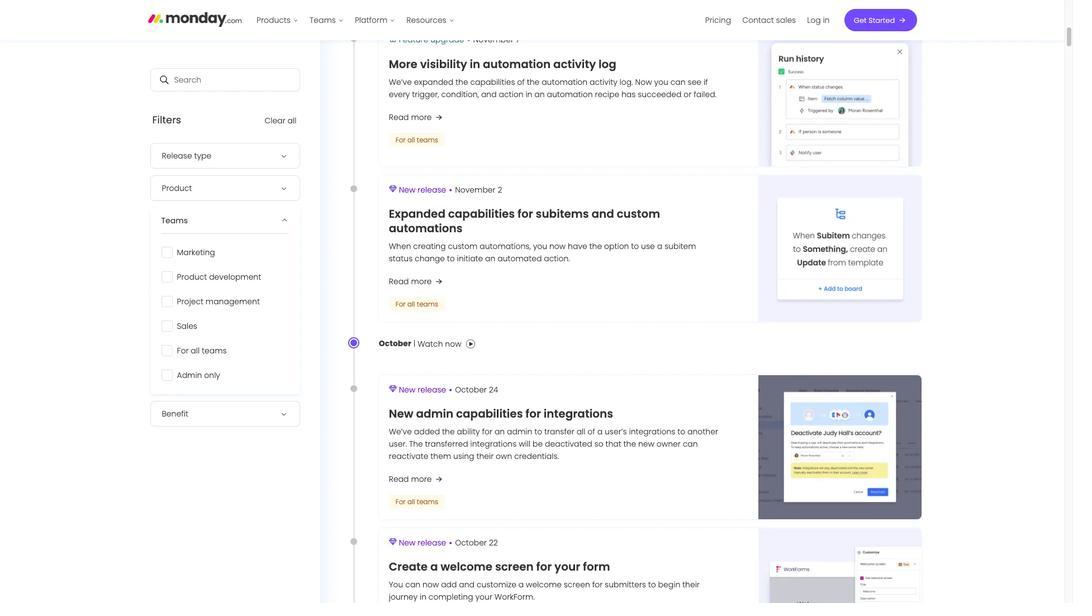Task type: describe. For each thing, give the bounding box(es) containing it.
|
[[411, 338, 418, 349]]

new inside new admin capabilities for integrations we've added the ability for an admin to transfer all of a user's integrations to another user. the transferred integrations will be deactivated so that the new owner can reactivate them using their own credentials.
[[389, 407, 413, 422]]

list containing products
[[251, 0, 460, 40]]

teams for new
[[417, 498, 438, 507]]

2 vertical spatial automation
[[547, 89, 593, 100]]

their inside new admin capabilities for integrations we've added the ability for an admin to transfer all of a user's integrations to another user. the transferred integrations will be deactivated so that the new owner can reactivate them using their own credentials.
[[477, 451, 494, 462]]

initiate
[[457, 253, 483, 264]]

log
[[599, 56, 617, 72]]

1 vertical spatial automation
[[542, 76, 588, 88]]

use
[[641, 241, 655, 252]]

so
[[595, 439, 604, 450]]

customize
[[477, 580, 516, 591]]

that
[[606, 439, 622, 450]]

log
[[807, 15, 821, 26]]

submitters
[[605, 580, 646, 591]]

all up | at the bottom of the page
[[408, 300, 415, 309]]

or
[[684, 89, 692, 100]]

read more link for we've
[[389, 110, 445, 124]]

them
[[431, 451, 451, 462]]

• for visibility
[[467, 34, 470, 47]]

admin
[[177, 370, 202, 381]]

a up workform.
[[519, 580, 524, 591]]

an inside the more visibility in automation activity log we've expanded the capabilities of the automation activity log. now you can see if every trigger, condition, and action in an automation recipe has succeeded or failed.
[[535, 89, 545, 100]]

teams for expanded
[[417, 300, 438, 309]]

new for new admin capabilities for integrations
[[399, 384, 416, 396]]

Search text field
[[151, 69, 299, 91]]

project management
[[177, 296, 260, 308]]

another
[[688, 427, 718, 438]]

all down every
[[408, 135, 415, 145]]

0 vertical spatial activity
[[553, 56, 596, 72]]

more for added
[[411, 474, 432, 485]]

clear
[[265, 115, 286, 126]]

only
[[204, 370, 220, 381]]

admin only
[[177, 370, 220, 381]]

release for capabilities
[[418, 184, 446, 195]]

for left form
[[536, 560, 552, 575]]

more visibility in automation activity log we've expanded the capabilities of the automation activity log. now you can see if every trigger, condition, and action in an automation recipe has succeeded or failed.
[[389, 56, 717, 100]]

products
[[257, 15, 291, 26]]

new admin capabilities for integrations we've added the ability for an admin to transfer all of a user's integrations to another user. the transferred integrations will be deactivated so that the new owner can reactivate them using their own credentials.
[[389, 407, 718, 462]]

clear all button
[[265, 115, 297, 126]]

get started
[[854, 15, 895, 25]]

if
[[704, 76, 708, 88]]

be
[[533, 439, 543, 450]]

whats new when subitem status change  automation trigger image
[[759, 175, 922, 322]]

in right action at the top
[[526, 89, 532, 100]]

all inside for all teams option
[[191, 346, 200, 357]]

1 horizontal spatial admin
[[507, 427, 532, 438]]

create a welcome screen for your form you can now add and customize a welcome screen for submitters to begin their journey in completing your workform.
[[389, 560, 700, 603]]

now inside the create a welcome screen for your form you can now add and customize a welcome screen for submitters to begin their journey in completing your workform.
[[423, 580, 439, 591]]

and inside the create a welcome screen for your form you can now add and customize a welcome screen for submitters to begin their journey in completing your workform.
[[459, 580, 475, 591]]

more for we've
[[411, 112, 432, 123]]

all right clear
[[288, 115, 297, 126]]

more for automations
[[411, 276, 432, 287]]

monday.com logo image
[[148, 7, 242, 31]]

sales
[[776, 15, 796, 26]]

action.
[[544, 253, 570, 264]]

for all teams for expanded capabilities for subitems and custom automations
[[396, 300, 438, 309]]

creating
[[413, 241, 446, 252]]

read more for automations
[[389, 276, 432, 287]]

log.
[[620, 76, 633, 88]]

completing
[[429, 592, 473, 603]]

capabilities inside the more visibility in automation activity log we've expanded the capabilities of the automation activity log. now you can see if every trigger, condition, and action in an automation recipe has succeeded or failed.
[[470, 76, 515, 88]]

teams for teams dropdown button in the top left of the page
[[161, 215, 188, 226]]

• for capabilities
[[449, 184, 452, 197]]

october for new admin capabilities for integrations
[[455, 384, 487, 396]]

watch
[[418, 339, 443, 350]]

automations
[[389, 221, 463, 236]]

you inside the more visibility in automation activity log we've expanded the capabilities of the automation activity log. now you can see if every trigger, condition, and action in an automation recipe has succeeded or failed.
[[654, 76, 669, 88]]

new release • november 2
[[399, 184, 502, 197]]

subitem
[[665, 241, 696, 252]]

platform link
[[349, 11, 401, 29]]

1 horizontal spatial screen
[[564, 580, 590, 591]]

a right create
[[430, 560, 438, 575]]

products link
[[251, 11, 304, 29]]

product development option
[[155, 267, 295, 287]]

22
[[489, 538, 498, 549]]

read for added
[[389, 474, 409, 485]]

ability
[[457, 427, 480, 438]]

resources link
[[401, 11, 460, 29]]

all down "reactivate"
[[408, 498, 415, 507]]

for for new admin capabilities for integrations
[[396, 498, 406, 507]]

visibility
[[420, 56, 467, 72]]

added
[[414, 427, 440, 438]]

workform.
[[495, 592, 535, 603]]

transfer
[[544, 427, 575, 438]]

for right the ability at the bottom
[[482, 427, 493, 438]]

log in link
[[802, 11, 835, 29]]

log in
[[807, 15, 830, 26]]

in down the feature upgrade • november 7
[[470, 56, 480, 72]]

to up owner
[[678, 427, 685, 438]]

type
[[194, 150, 211, 162]]

• up add
[[449, 537, 452, 550]]

get
[[854, 15, 867, 25]]

read more for we've
[[389, 112, 432, 123]]

every
[[389, 89, 410, 100]]

can inside new admin capabilities for integrations we've added the ability for an admin to transfer all of a user's integrations to another user. the transferred integrations will be deactivated so that the new owner can reactivate them using their own credentials.
[[683, 439, 698, 450]]

get started button
[[844, 9, 917, 31]]

benefit button
[[150, 401, 300, 427]]

now inside button
[[445, 339, 462, 350]]

2 vertical spatial integrations
[[470, 439, 517, 450]]

all inside new admin capabilities for integrations we've added the ability for an admin to transfer all of a user's integrations to another user. the transferred integrations will be deactivated so that the new owner can reactivate them using their own credentials.
[[577, 427, 586, 438]]

resources
[[407, 15, 447, 26]]

own
[[496, 451, 512, 462]]

november for visibility
[[473, 34, 514, 45]]

0 horizontal spatial welcome
[[441, 560, 493, 575]]

transferred
[[425, 439, 468, 450]]

0 vertical spatial october
[[379, 338, 411, 349]]

1 horizontal spatial your
[[555, 560, 580, 575]]

platform
[[355, 15, 388, 26]]

product button
[[150, 176, 300, 201]]

for for more visibility in automation activity log
[[396, 135, 406, 145]]

contact sales
[[742, 15, 796, 26]]

1 horizontal spatial custom
[[617, 206, 660, 222]]

of inside the more visibility in automation activity log we've expanded the capabilities of the automation activity log. now you can see if every trigger, condition, and action in an automation recipe has succeeded or failed.
[[517, 76, 525, 88]]

clear all
[[265, 115, 297, 126]]

read for automations
[[389, 276, 409, 287]]

of inside new admin capabilities for integrations we've added the ability for an admin to transfer all of a user's integrations to another user. the transferred integrations will be deactivated so that the new owner can reactivate them using their own credentials.
[[588, 427, 595, 438]]

release
[[162, 150, 192, 162]]

for up be
[[526, 407, 541, 422]]

you inside expanded capabilities for subitems and custom automations when creating custom automations, you now have the option to use a subitem status change to initiate an automated action.
[[533, 241, 547, 252]]

user's
[[605, 427, 627, 438]]

can inside the create a welcome screen for your form you can now add and customize a welcome screen for submitters to begin their journey in completing your workform.
[[405, 580, 420, 591]]

feature release icon image for new
[[389, 386, 397, 393]]

for for expanded capabilities for subitems and custom automations
[[396, 300, 406, 309]]

24
[[489, 384, 498, 396]]

begin
[[658, 580, 680, 591]]

transfer integrations before disabling a user image
[[759, 376, 922, 520]]

failed.
[[694, 89, 717, 100]]

new release • october 24
[[399, 384, 498, 397]]

1 horizontal spatial integrations
[[544, 407, 613, 422]]

feature
[[399, 34, 428, 45]]

has
[[622, 89, 636, 100]]

0 horizontal spatial your
[[475, 592, 492, 603]]

contact sales button
[[737, 11, 802, 29]]

a inside expanded capabilities for subitems and custom automations when creating custom automations, you now have the option to use a subitem status change to initiate an automated action.
[[657, 241, 663, 252]]

started
[[869, 15, 895, 25]]

option
[[604, 241, 629, 252]]

succeeded
[[638, 89, 682, 100]]

in inside the create a welcome screen for your form you can now add and customize a welcome screen for submitters to begin their journey in completing your workform.
[[420, 592, 427, 603]]

2
[[498, 184, 502, 195]]

read for we've
[[389, 112, 409, 123]]

0 vertical spatial admin
[[416, 407, 454, 422]]

november for capabilities
[[455, 184, 496, 195]]

expanded
[[389, 206, 446, 222]]

project
[[177, 296, 203, 308]]

marketing
[[177, 247, 215, 258]]

marketing option
[[155, 243, 295, 263]]



Task type: vqa. For each thing, say whether or not it's contained in the screenshot.
3rd 'Read' from the bottom
yes



Task type: locate. For each thing, give the bounding box(es) containing it.
2 vertical spatial more
[[411, 474, 432, 485]]

reactivate
[[389, 451, 429, 462]]

2 vertical spatial read more link
[[389, 473, 445, 486]]

to up be
[[535, 427, 542, 438]]

0 horizontal spatial and
[[459, 580, 475, 591]]

an up own
[[495, 427, 505, 438]]

for all teams down "reactivate"
[[396, 498, 438, 507]]

when
[[389, 241, 411, 252]]

workforms welcome page image
[[759, 529, 922, 604]]

custom up initiate
[[448, 241, 478, 252]]

2 we've from the top
[[389, 427, 412, 438]]

1 feature release icon image from the top
[[389, 185, 397, 193]]

1 horizontal spatial teams
[[310, 15, 336, 26]]

0 vertical spatial release
[[418, 184, 446, 195]]

0 vertical spatial read more link
[[389, 110, 445, 124]]

1 list from the left
[[251, 0, 460, 40]]

teams for teams link
[[310, 15, 336, 26]]

for
[[396, 135, 406, 145], [396, 300, 406, 309], [177, 346, 189, 357], [396, 498, 406, 507]]

november inside new release • november 2
[[455, 184, 496, 195]]

welcome
[[441, 560, 493, 575], [526, 580, 562, 591]]

watch now link
[[418, 335, 475, 353]]

2 read more from the top
[[389, 276, 432, 287]]

2 horizontal spatial now
[[550, 241, 566, 252]]

0 vertical spatial integrations
[[544, 407, 613, 422]]

release up create
[[418, 538, 446, 549]]

new
[[638, 439, 655, 450]]

and inside expanded capabilities for subitems and custom automations when creating custom automations, you now have the option to use a subitem status change to initiate an automated action.
[[592, 206, 614, 222]]

product
[[162, 183, 192, 194], [177, 272, 207, 283]]

in inside log in link
[[823, 15, 830, 26]]

screen up customize
[[495, 560, 534, 575]]

2 feature release icon image from the top
[[389, 386, 397, 393]]

• for admin
[[449, 384, 452, 397]]

0 vertical spatial of
[[517, 76, 525, 88]]

can up or
[[671, 76, 686, 88]]

1 horizontal spatial of
[[588, 427, 595, 438]]

an down automations, on the left
[[485, 253, 496, 264]]

2 vertical spatial feature release icon image
[[389, 539, 397, 546]]

a up "so"
[[597, 427, 603, 438]]

for left subitems
[[518, 206, 533, 222]]

and left action at the top
[[481, 89, 497, 100]]

create
[[389, 560, 428, 575]]

activity
[[553, 56, 596, 72], [590, 76, 618, 88]]

teams up only
[[202, 346, 227, 357]]

more down "reactivate"
[[411, 474, 432, 485]]

capabilities down 24
[[456, 407, 523, 422]]

1 vertical spatial more
[[411, 276, 432, 287]]

3 feature release icon image from the top
[[389, 539, 397, 546]]

an inside expanded capabilities for subitems and custom automations when creating custom automations, you now have the option to use a subitem status change to initiate an automated action.
[[485, 253, 496, 264]]

1 vertical spatial and
[[592, 206, 614, 222]]

1 vertical spatial admin
[[507, 427, 532, 438]]

capabilities down 2
[[448, 206, 515, 222]]

deactivated
[[545, 439, 592, 450]]

0 vertical spatial an
[[535, 89, 545, 100]]

release inside new release • october 22
[[418, 538, 446, 549]]

product for product development
[[177, 272, 207, 283]]

1 release from the top
[[418, 184, 446, 195]]

a right use
[[657, 241, 663, 252]]

teams for more
[[417, 135, 438, 145]]

product down release
[[162, 183, 192, 194]]

read more down "reactivate"
[[389, 474, 432, 485]]

1 vertical spatial welcome
[[526, 580, 562, 591]]

owner
[[657, 439, 681, 450]]

1 read more from the top
[[389, 112, 432, 123]]

can inside the more visibility in automation activity log we've expanded the capabilities of the automation activity log. now you can see if every trigger, condition, and action in an automation recipe has succeeded or failed.
[[671, 76, 686, 88]]

read down every
[[389, 112, 409, 123]]

release
[[418, 184, 446, 195], [418, 384, 446, 396], [418, 538, 446, 549]]

2 vertical spatial read more
[[389, 474, 432, 485]]

condition,
[[441, 89, 479, 100]]

0 vertical spatial now
[[550, 241, 566, 252]]

teams down the 'trigger,'
[[417, 135, 438, 145]]

trigger,
[[412, 89, 439, 100]]

1 vertical spatial can
[[683, 439, 698, 450]]

1 vertical spatial read
[[389, 276, 409, 287]]

0 vertical spatial welcome
[[441, 560, 493, 575]]

see
[[688, 76, 702, 88]]

1 vertical spatial screen
[[564, 580, 590, 591]]

admin
[[416, 407, 454, 422], [507, 427, 532, 438]]

their right begin
[[683, 580, 700, 591]]

of up "so"
[[588, 427, 595, 438]]

1 vertical spatial november
[[455, 184, 496, 195]]

watch now
[[418, 339, 462, 350]]

form
[[583, 560, 610, 575]]

0 horizontal spatial now
[[423, 580, 439, 591]]

the
[[456, 76, 468, 88], [527, 76, 540, 88], [590, 241, 602, 252], [442, 427, 455, 438], [624, 439, 636, 450]]

using
[[453, 451, 474, 462]]

in right journey at the left
[[420, 592, 427, 603]]

for all teams up | at the bottom of the page
[[396, 300, 438, 309]]

0 horizontal spatial teams
[[161, 215, 188, 226]]

0 vertical spatial november
[[473, 34, 514, 45]]

1 vertical spatial release
[[418, 384, 446, 396]]

filters
[[152, 113, 181, 127]]

capabilities inside new admin capabilities for integrations we've added the ability for an admin to transfer all of a user's integrations to another user. the transferred integrations will be deactivated so that the new owner can reactivate them using their own credentials.
[[456, 407, 523, 422]]

3 read from the top
[[389, 474, 409, 485]]

for all teams option
[[155, 341, 295, 361]]

benefit
[[162, 409, 188, 420]]

teams inside dropdown button
[[161, 215, 188, 226]]

1 vertical spatial teams
[[161, 215, 188, 226]]

1 vertical spatial we've
[[389, 427, 412, 438]]

november left '7'
[[473, 34, 514, 45]]

1 vertical spatial activity
[[590, 76, 618, 88]]

automations,
[[480, 241, 531, 252]]

0 horizontal spatial admin
[[416, 407, 454, 422]]

new for expanded capabilities for subitems and custom automations
[[399, 184, 416, 195]]

to left begin
[[648, 580, 656, 591]]

1 horizontal spatial list
[[700, 0, 835, 40]]

0 vertical spatial you
[[654, 76, 669, 88]]

your down customize
[[475, 592, 492, 603]]

pricing link
[[700, 11, 737, 29]]

feature release icon image
[[389, 185, 397, 193], [389, 386, 397, 393], [389, 539, 397, 546]]

change
[[415, 253, 445, 264]]

automation
[[483, 56, 551, 72], [542, 76, 588, 88], [547, 89, 593, 100]]

3 read more from the top
[[389, 474, 432, 485]]

1 vertical spatial custom
[[448, 241, 478, 252]]

now
[[635, 76, 652, 88]]

teams inside option
[[202, 346, 227, 357]]

new up user.
[[389, 407, 413, 422]]

an inside new admin capabilities for integrations we've added the ability for an admin to transfer all of a user's integrations to another user. the transferred integrations will be deactivated so that the new owner can reactivate them using their own credentials.
[[495, 427, 505, 438]]

sales option
[[155, 316, 295, 337]]

2 read more link from the top
[[389, 275, 445, 288]]

the inside expanded capabilities for subitems and custom automations when creating custom automations, you now have the option to use a subitem status change to initiate an automated action.
[[590, 241, 602, 252]]

in
[[823, 15, 830, 26], [470, 56, 480, 72], [526, 89, 532, 100], [420, 592, 427, 603]]

read more down every
[[389, 112, 432, 123]]

read
[[389, 112, 409, 123], [389, 276, 409, 287], [389, 474, 409, 485]]

0 horizontal spatial custom
[[448, 241, 478, 252]]

we've inside new admin capabilities for integrations we've added the ability for an admin to transfer all of a user's integrations to another user. the transferred integrations will be deactivated so that the new owner can reactivate them using their own credentials.
[[389, 427, 412, 438]]

1 horizontal spatial you
[[654, 76, 669, 88]]

more down the 'trigger,'
[[411, 112, 432, 123]]

3 release from the top
[[418, 538, 446, 549]]

now right watch
[[445, 339, 462, 350]]

release inside new release • november 2
[[418, 184, 446, 195]]

2 horizontal spatial and
[[592, 206, 614, 222]]

you
[[654, 76, 669, 88], [533, 241, 547, 252]]

read more down status
[[389, 276, 432, 287]]

a
[[657, 241, 663, 252], [597, 427, 603, 438], [430, 560, 438, 575], [519, 580, 524, 591]]

0 horizontal spatial you
[[533, 241, 547, 252]]

0 vertical spatial we've
[[389, 76, 412, 88]]

2 vertical spatial read
[[389, 474, 409, 485]]

1 vertical spatial read more
[[389, 276, 432, 287]]

read down "reactivate"
[[389, 474, 409, 485]]

• up automations
[[449, 184, 452, 197]]

october inside new release • october 24
[[455, 384, 487, 396]]

now left add
[[423, 580, 439, 591]]

1 vertical spatial read more link
[[389, 275, 445, 288]]

1 horizontal spatial their
[[683, 580, 700, 591]]

release up added
[[418, 384, 446, 396]]

all
[[288, 115, 297, 126], [408, 135, 415, 145], [408, 300, 415, 309], [191, 346, 200, 357], [577, 427, 586, 438], [408, 498, 415, 507]]

feature release icon image up create
[[389, 539, 397, 546]]

october inside new release • october 22
[[455, 538, 487, 549]]

product up project
[[177, 272, 207, 283]]

and up option
[[592, 206, 614, 222]]

0 vertical spatial your
[[555, 560, 580, 575]]

new up create
[[399, 538, 416, 549]]

can down another
[[683, 439, 698, 450]]

teams
[[417, 135, 438, 145], [417, 300, 438, 309], [202, 346, 227, 357], [417, 498, 438, 507]]

read more link
[[389, 110, 445, 124], [389, 275, 445, 288], [389, 473, 445, 486]]

1 vertical spatial you
[[533, 241, 547, 252]]

product inside dropdown button
[[162, 183, 192, 194]]

new for create a welcome screen for your form
[[399, 538, 416, 549]]

2 horizontal spatial integrations
[[629, 427, 676, 438]]

for down form
[[592, 580, 603, 591]]

teams inside the main "element"
[[310, 15, 336, 26]]

october
[[379, 338, 411, 349], [455, 384, 487, 396], [455, 538, 487, 549]]

october left 22
[[455, 538, 487, 549]]

custom
[[617, 206, 660, 222], [448, 241, 478, 252]]

1 horizontal spatial now
[[445, 339, 462, 350]]

0 vertical spatial teams
[[310, 15, 336, 26]]

read down status
[[389, 276, 409, 287]]

more down change
[[411, 276, 432, 287]]

an right action at the top
[[535, 89, 545, 100]]

their inside the create a welcome screen for your form you can now add and customize a welcome screen for submitters to begin their journey in completing your workform.
[[683, 580, 700, 591]]

new feature upgrade icon image
[[389, 35, 397, 43]]

feature upgrade • november 7
[[399, 34, 520, 47]]

2 vertical spatial now
[[423, 580, 439, 591]]

in right log at the right of the page
[[823, 15, 830, 26]]

1 read from the top
[[389, 112, 409, 123]]

0 vertical spatial read more
[[389, 112, 432, 123]]

0 vertical spatial their
[[477, 451, 494, 462]]

have
[[568, 241, 587, 252]]

for all teams for more visibility in automation activity log
[[396, 135, 438, 145]]

3 more from the top
[[411, 474, 432, 485]]

october left watch
[[379, 338, 411, 349]]

• right upgrade
[[467, 34, 470, 47]]

1 vertical spatial product
[[177, 272, 207, 283]]

0 vertical spatial capabilities
[[470, 76, 515, 88]]

upgrade
[[431, 34, 464, 45]]

new release • october 22
[[399, 537, 498, 550]]

2 more from the top
[[411, 276, 432, 287]]

main element
[[251, 0, 917, 40]]

list
[[251, 0, 460, 40], [700, 0, 835, 40]]

0 vertical spatial automation
[[483, 56, 551, 72]]

1 vertical spatial feature release icon image
[[389, 386, 397, 393]]

read more link down the 'trigger,'
[[389, 110, 445, 124]]

product development
[[177, 272, 261, 283]]

release type button
[[150, 143, 300, 169]]

teams up new release • october 22
[[417, 498, 438, 507]]

you up succeeded
[[654, 76, 669, 88]]

a inside new admin capabilities for integrations we've added the ability for an admin to transfer all of a user's integrations to another user. the transferred integrations will be deactivated so that the new owner can reactivate them using their own credentials.
[[597, 427, 603, 438]]

integrations up transfer
[[544, 407, 613, 422]]

product for product
[[162, 183, 192, 194]]

activity up recipe
[[590, 76, 618, 88]]

management
[[206, 296, 260, 308]]

release for admin
[[418, 384, 446, 396]]

1 more from the top
[[411, 112, 432, 123]]

2 vertical spatial october
[[455, 538, 487, 549]]

1 vertical spatial of
[[588, 427, 595, 438]]

0 vertical spatial screen
[[495, 560, 534, 575]]

november inside the feature upgrade • november 7
[[473, 34, 514, 45]]

integrations
[[544, 407, 613, 422], [629, 427, 676, 438], [470, 439, 517, 450]]

0 vertical spatial more
[[411, 112, 432, 123]]

screen down form
[[564, 580, 590, 591]]

read more link down "reactivate"
[[389, 473, 445, 486]]

new
[[399, 184, 416, 195], [399, 384, 416, 396], [389, 407, 413, 422], [399, 538, 416, 549]]

capabilities
[[470, 76, 515, 88], [448, 206, 515, 222], [456, 407, 523, 422]]

0 vertical spatial product
[[162, 183, 192, 194]]

new up added
[[399, 384, 416, 396]]

2 vertical spatial an
[[495, 427, 505, 438]]

teams up marketing
[[161, 215, 188, 226]]

3 read more link from the top
[[389, 473, 445, 486]]

now inside expanded capabilities for subitems and custom automations when creating custom automations, you now have the option to use a subitem status change to initiate an automated action.
[[550, 241, 566, 252]]

2 vertical spatial and
[[459, 580, 475, 591]]

2 vertical spatial can
[[405, 580, 420, 591]]

new inside new release • october 24
[[399, 384, 416, 396]]

0 horizontal spatial list
[[251, 0, 460, 40]]

read more
[[389, 112, 432, 123], [389, 276, 432, 287], [389, 474, 432, 485]]

0 horizontal spatial integrations
[[470, 439, 517, 450]]

can
[[671, 76, 686, 88], [683, 439, 698, 450], [405, 580, 420, 591]]

new inside new release • october 22
[[399, 538, 416, 549]]

you up action.
[[533, 241, 547, 252]]

for all teams down the 'trigger,'
[[396, 135, 438, 145]]

for down "reactivate"
[[396, 498, 406, 507]]

feature release icon image up expanded
[[389, 185, 397, 193]]

we've up every
[[389, 76, 412, 88]]

new inside new release • november 2
[[399, 184, 416, 195]]

feature release icon image up user.
[[389, 386, 397, 393]]

for down every
[[396, 135, 406, 145]]

journey
[[389, 592, 418, 603]]

for inside option
[[177, 346, 189, 357]]

automated
[[498, 253, 542, 264]]

teams link
[[304, 11, 349, 29]]

to inside the create a welcome screen for your form you can now add and customize a welcome screen for submitters to begin their journey in completing your workform.
[[648, 580, 656, 591]]

to
[[631, 241, 639, 252], [447, 253, 455, 264], [535, 427, 542, 438], [678, 427, 685, 438], [648, 580, 656, 591]]

now up action.
[[550, 241, 566, 252]]

we've up user.
[[389, 427, 412, 438]]

now
[[550, 241, 566, 252], [445, 339, 462, 350], [423, 580, 439, 591]]

and
[[481, 89, 497, 100], [592, 206, 614, 222], [459, 580, 475, 591]]

for inside expanded capabilities for subitems and custom automations when creating custom automations, you now have the option to use a subitem status change to initiate an automated action.
[[518, 206, 533, 222]]

1 vertical spatial integrations
[[629, 427, 676, 438]]

october for create a welcome screen for your form
[[455, 538, 487, 549]]

to left initiate
[[447, 253, 455, 264]]

0 vertical spatial feature release icon image
[[389, 185, 397, 193]]

november left 2
[[455, 184, 496, 195]]

1 vertical spatial an
[[485, 253, 496, 264]]

read more for added
[[389, 474, 432, 485]]

release inside new release • october 24
[[418, 384, 446, 396]]

0 vertical spatial custom
[[617, 206, 660, 222]]

we've inside the more visibility in automation activity log we've expanded the capabilities of the automation activity log. now you can see if every trigger, condition, and action in an automation recipe has succeeded or failed.
[[389, 76, 412, 88]]

can up journey at the left
[[405, 580, 420, 591]]

all up deactivated
[[577, 427, 586, 438]]

0 horizontal spatial of
[[517, 76, 525, 88]]

1 vertical spatial october
[[455, 384, 487, 396]]

2 release from the top
[[418, 384, 446, 396]]

expanded capabilities for subitems and custom automations when creating custom automations, you now have the option to use a subitem status change to initiate an automated action.
[[389, 206, 696, 264]]

for all teams inside option
[[177, 346, 227, 357]]

all up admin only
[[191, 346, 200, 357]]

read more link for automations
[[389, 275, 445, 288]]

1 read more link from the top
[[389, 110, 445, 124]]

we've
[[389, 76, 412, 88], [389, 427, 412, 438]]

2 list from the left
[[700, 0, 835, 40]]

integrations up new
[[629, 427, 676, 438]]

admin up added
[[416, 407, 454, 422]]

project management option
[[155, 292, 295, 312]]

new up expanded
[[399, 184, 416, 195]]

1 vertical spatial your
[[475, 592, 492, 603]]

activity left log
[[553, 56, 596, 72]]

1 horizontal spatial and
[[481, 89, 497, 100]]

list containing pricing
[[700, 0, 835, 40]]

0 vertical spatial can
[[671, 76, 686, 88]]

for all teams for new admin capabilities for integrations
[[396, 498, 438, 507]]

for all teams
[[396, 135, 438, 145], [396, 300, 438, 309], [177, 346, 227, 357], [396, 498, 438, 507]]

expanded
[[414, 76, 454, 88]]

feature release icon image for expanded
[[389, 185, 397, 193]]

2 read from the top
[[389, 276, 409, 287]]

0 horizontal spatial screen
[[495, 560, 534, 575]]

read more link for added
[[389, 473, 445, 486]]

action
[[499, 89, 524, 100]]

capabilities up action at the top
[[470, 76, 515, 88]]

0 vertical spatial read
[[389, 112, 409, 123]]

add
[[441, 580, 457, 591]]

watch now button
[[418, 335, 475, 353]]

• left 24
[[449, 384, 452, 397]]

teams right products link
[[310, 15, 336, 26]]

2 vertical spatial capabilities
[[456, 407, 523, 422]]

their left own
[[477, 451, 494, 462]]

more
[[411, 112, 432, 123], [411, 276, 432, 287], [411, 474, 432, 485]]

development
[[209, 272, 261, 283]]

teams up watch
[[417, 300, 438, 309]]

custom up use
[[617, 206, 660, 222]]

for down status
[[396, 300, 406, 309]]

action level automation activity log image
[[759, 25, 922, 166]]

pricing
[[705, 15, 731, 26]]

0 horizontal spatial their
[[477, 451, 494, 462]]

capabilities inside expanded capabilities for subitems and custom automations when creating custom automations, you now have the option to use a subitem status change to initiate an automated action.
[[448, 206, 515, 222]]

0 vertical spatial and
[[481, 89, 497, 100]]

1 vertical spatial their
[[683, 580, 700, 591]]

for down sales
[[177, 346, 189, 357]]

1 we've from the top
[[389, 76, 412, 88]]

2 vertical spatial release
[[418, 538, 446, 549]]

recipe
[[595, 89, 619, 100]]

admin only option
[[155, 366, 295, 386]]

release up expanded
[[418, 184, 446, 195]]

to left use
[[631, 241, 639, 252]]

and inside the more visibility in automation activity log we've expanded the capabilities of the automation activity log. now you can see if every trigger, condition, and action in an automation recipe has succeeded or failed.
[[481, 89, 497, 100]]

7
[[516, 34, 520, 45]]

read more link down change
[[389, 275, 445, 288]]

teams button
[[150, 208, 300, 234]]

1 vertical spatial now
[[445, 339, 462, 350]]

will
[[519, 439, 531, 450]]

product inside option
[[177, 272, 207, 283]]

1 horizontal spatial welcome
[[526, 580, 562, 591]]

1 vertical spatial capabilities
[[448, 206, 515, 222]]



